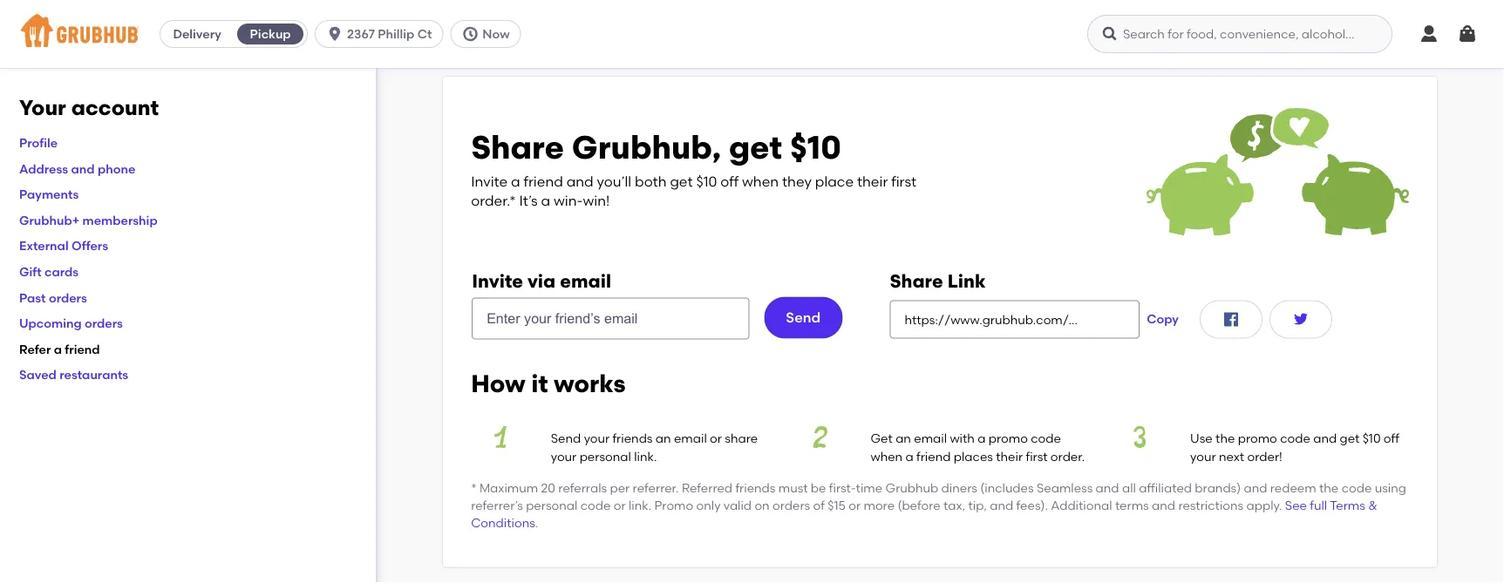 Task type: describe. For each thing, give the bounding box(es) containing it.
email inside send your friends an email or share your personal link.
[[674, 431, 707, 446]]

orders for past orders
[[49, 290, 87, 305]]

brands)
[[1195, 481, 1241, 495]]

time
[[856, 481, 883, 495]]

on
[[755, 498, 770, 513]]

phillip
[[378, 27, 415, 41]]

payments link
[[19, 187, 79, 202]]

get
[[871, 431, 893, 446]]

saved restaurants link
[[19, 368, 128, 382]]

$15
[[828, 498, 846, 513]]

* maximum 20 referrals per referrer. referred friends must be first-time grubhub diners (includes seamless and all affiliated brands) and redeem the code using referrer's personal code or link. promo only valid on orders of $15 or more (before tax, tip, and fees). additional terms and restrictions apply.
[[471, 481, 1407, 513]]

*
[[471, 481, 477, 495]]

your inside 'use the promo code and get $10 off your next order!'
[[1191, 449, 1216, 464]]

use
[[1191, 431, 1213, 446]]

restrictions
[[1179, 498, 1244, 513]]

a up it's
[[511, 173, 520, 190]]

or inside send your friends an email or share your personal link.
[[710, 431, 722, 446]]

svg image inside 2367 phillip ct button
[[326, 25, 344, 43]]

saved restaurants
[[19, 368, 128, 382]]

refer a friend link
[[19, 342, 100, 357]]

refer
[[19, 342, 51, 357]]

profile
[[19, 135, 58, 150]]

friend inside get an email with a promo code when a friend places their first order.
[[917, 449, 951, 464]]

address
[[19, 161, 68, 176]]

maximum
[[480, 481, 538, 495]]

orders inside * maximum 20 referrals per referrer. referred friends must be first-time grubhub diners (includes seamless and all affiliated brands) and redeem the code using referrer's personal code or link. promo only valid on orders of $15 or more (before tax, tip, and fees). additional terms and restrictions apply.
[[773, 498, 810, 513]]

first inside get an email with a promo code when a friend places their first order.
[[1026, 449, 1048, 464]]

the inside * maximum 20 referrals per referrer. referred friends must be first-time grubhub diners (includes seamless and all affiliated brands) and redeem the code using referrer's personal code or link. promo only valid on orders of $15 or more (before tax, tip, and fees). additional terms and restrictions apply.
[[1320, 481, 1339, 495]]

all
[[1122, 481, 1136, 495]]

send your friends an email or share your personal link.
[[551, 431, 758, 464]]

1 vertical spatial invite
[[472, 270, 523, 292]]

link
[[948, 270, 986, 292]]

win-
[[554, 192, 583, 209]]

order.
[[1051, 449, 1085, 464]]

per
[[610, 481, 630, 495]]

of
[[813, 498, 825, 513]]

see full terms & conditions link
[[471, 498, 1378, 531]]

their inside get an email with a promo code when a friend places their first order.
[[996, 449, 1023, 464]]

first-
[[829, 481, 856, 495]]

place
[[815, 173, 854, 190]]

membership
[[82, 213, 158, 228]]

a up grubhub
[[906, 449, 914, 464]]

svg image
[[462, 25, 479, 43]]

email for get an email with a promo code when a friend places their first order.
[[914, 431, 947, 446]]

grubhub+ membership link
[[19, 213, 158, 228]]

step 2 image
[[791, 426, 850, 448]]

tax,
[[944, 498, 966, 513]]

referrer's
[[471, 498, 523, 513]]

address and phone link
[[19, 161, 135, 176]]

past orders link
[[19, 290, 87, 305]]

ct
[[417, 27, 432, 41]]

send for send your friends an email or share your personal link.
[[551, 431, 581, 446]]

payments
[[19, 187, 79, 202]]

pickup
[[250, 27, 291, 41]]

the inside 'use the promo code and get $10 off your next order!'
[[1216, 431, 1235, 446]]

apply.
[[1247, 498, 1282, 513]]

places
[[954, 449, 993, 464]]

only
[[696, 498, 721, 513]]

your
[[19, 95, 66, 120]]

step 1 image
[[471, 426, 530, 448]]

invite via email
[[472, 270, 611, 292]]

share grubhub, get $10 invite a friend and you'll both get $10 off when they place their first order.* it's a win-win!
[[471, 128, 917, 209]]

terms
[[1330, 498, 1366, 513]]

friend inside 'share grubhub, get $10 invite a friend and you'll both get $10 off when they place their first order.* it's a win-win!'
[[524, 173, 563, 190]]

main navigation navigation
[[0, 0, 1504, 68]]

full
[[1310, 498, 1328, 513]]

2 horizontal spatial or
[[849, 498, 861, 513]]

and inside 'use the promo code and get $10 off your next order!'
[[1314, 431, 1337, 446]]

copy button
[[1140, 300, 1186, 339]]

off inside 'use the promo code and get $10 off your next order!'
[[1384, 431, 1400, 446]]

how
[[471, 369, 525, 398]]

upcoming orders link
[[19, 316, 123, 331]]

past
[[19, 290, 46, 305]]

offers
[[71, 239, 108, 253]]

email for invite via email
[[560, 270, 611, 292]]

share for link
[[890, 270, 943, 292]]

promo inside 'use the promo code and get $10 off your next order!'
[[1238, 431, 1277, 446]]

(includes
[[981, 481, 1034, 495]]

code inside get an email with a promo code when a friend places their first order.
[[1031, 431, 1061, 446]]

1 horizontal spatial $10
[[790, 128, 842, 167]]

2367
[[347, 27, 375, 41]]

and down the affiliated
[[1152, 498, 1176, 513]]

affiliated
[[1139, 481, 1192, 495]]

upcoming orders
[[19, 316, 123, 331]]

(before
[[898, 498, 941, 513]]

external offers link
[[19, 239, 108, 253]]

cards
[[45, 264, 79, 279]]

orders for upcoming orders
[[85, 316, 123, 331]]

get inside 'use the promo code and get $10 off your next order!'
[[1340, 431, 1360, 446]]

an inside get an email with a promo code when a friend places their first order.
[[896, 431, 911, 446]]

valid
[[724, 498, 752, 513]]

address and phone
[[19, 161, 135, 176]]

external
[[19, 239, 69, 253]]

see full terms & conditions
[[471, 498, 1378, 531]]

next
[[1219, 449, 1245, 464]]

your account
[[19, 95, 159, 120]]

send for send
[[786, 309, 821, 326]]

personal inside * maximum 20 referrals per referrer. referred friends must be first-time grubhub diners (includes seamless and all affiliated brands) and redeem the code using referrer's personal code or link. promo only valid on orders of $15 or more (before tax, tip, and fees). additional terms and restrictions apply.
[[526, 498, 578, 513]]

saved
[[19, 368, 57, 382]]

0 horizontal spatial friend
[[65, 342, 100, 357]]

and up apply. on the bottom right of the page
[[1244, 481, 1268, 495]]

and left phone
[[71, 161, 95, 176]]

$10 inside 'use the promo code and get $10 off your next order!'
[[1363, 431, 1381, 446]]



Task type: vqa. For each thing, say whether or not it's contained in the screenshot.
bottom Bottled
no



Task type: locate. For each thing, give the bounding box(es) containing it.
friend down with
[[917, 449, 951, 464]]

2367 phillip ct
[[347, 27, 432, 41]]

when left they
[[742, 173, 779, 190]]

2 an from the left
[[896, 431, 911, 446]]

0 horizontal spatial personal
[[526, 498, 578, 513]]

0 horizontal spatial first
[[892, 173, 917, 190]]

share
[[725, 431, 758, 446]]

off left they
[[721, 173, 739, 190]]

1 horizontal spatial the
[[1320, 481, 1339, 495]]

0 vertical spatial when
[[742, 173, 779, 190]]

0 vertical spatial $10
[[790, 128, 842, 167]]

1 horizontal spatial your
[[584, 431, 610, 446]]

link. down referrer.
[[629, 498, 652, 513]]

0 vertical spatial send
[[786, 309, 821, 326]]

gift
[[19, 264, 42, 279]]

must
[[779, 481, 808, 495]]

0 vertical spatial the
[[1216, 431, 1235, 446]]

$10
[[790, 128, 842, 167], [696, 173, 717, 190], [1363, 431, 1381, 446]]

0 horizontal spatial email
[[560, 270, 611, 292]]

2 vertical spatial friend
[[917, 449, 951, 464]]

20
[[541, 481, 555, 495]]

0 vertical spatial orders
[[49, 290, 87, 305]]

code down 'referrals'
[[581, 498, 611, 513]]

now button
[[450, 20, 528, 48]]

an
[[656, 431, 671, 446], [896, 431, 911, 446]]

0 horizontal spatial their
[[857, 173, 888, 190]]

send inside button
[[786, 309, 821, 326]]

1 vertical spatial off
[[1384, 431, 1400, 446]]

promo up "order!"
[[1238, 431, 1277, 446]]

friend up saved restaurants at the bottom of the page
[[65, 342, 100, 357]]

a right with
[[978, 431, 986, 446]]

0 horizontal spatial promo
[[989, 431, 1028, 446]]

email
[[560, 270, 611, 292], [674, 431, 707, 446], [914, 431, 947, 446]]

invite inside 'share grubhub, get $10 invite a friend and you'll both get $10 off when they place their first order.* it's a win-win!'
[[471, 173, 508, 190]]

grubhub
[[886, 481, 939, 495]]

1 horizontal spatial their
[[996, 449, 1023, 464]]

0 vertical spatial friend
[[524, 173, 563, 190]]

friends inside * maximum 20 referrals per referrer. referred friends must be first-time grubhub diners (includes seamless and all affiliated brands) and redeem the code using referrer's personal code or link. promo only valid on orders of $15 or more (before tax, tip, and fees). additional terms and restrictions apply.
[[736, 481, 776, 495]]

0 horizontal spatial when
[[742, 173, 779, 190]]

or down per
[[614, 498, 626, 513]]

delivery button
[[161, 20, 234, 48]]

orders down 'must'
[[773, 498, 810, 513]]

their inside 'share grubhub, get $10 invite a friend and you'll both get $10 off when they place their first order.* it's a win-win!'
[[857, 173, 888, 190]]

off inside 'share grubhub, get $10 invite a friend and you'll both get $10 off when they place their first order.* it's a win-win!'
[[721, 173, 739, 190]]

referrals
[[558, 481, 607, 495]]

2 vertical spatial $10
[[1363, 431, 1381, 446]]

1 horizontal spatial share
[[890, 270, 943, 292]]

diners
[[942, 481, 978, 495]]

email right the via
[[560, 270, 611, 292]]

off up using
[[1384, 431, 1400, 446]]

promo
[[655, 498, 694, 513]]

orders up upcoming orders link
[[49, 290, 87, 305]]

$10 right both
[[696, 173, 717, 190]]

the up next
[[1216, 431, 1235, 446]]

get right both
[[670, 173, 693, 190]]

off
[[721, 173, 739, 190], [1384, 431, 1400, 446]]

using
[[1375, 481, 1407, 495]]

0 vertical spatial link.
[[634, 449, 657, 464]]

1 vertical spatial share
[[890, 270, 943, 292]]

works
[[554, 369, 626, 398]]

personal down 20
[[526, 498, 578, 513]]

code up "order!"
[[1280, 431, 1311, 446]]

personal
[[580, 449, 631, 464], [526, 498, 578, 513]]

Search for food, convenience, alcohol... search field
[[1088, 15, 1393, 53]]

None text field
[[890, 300, 1140, 339]]

$10 up place
[[790, 128, 842, 167]]

first inside 'share grubhub, get $10 invite a friend and you'll both get $10 off when they place their first order.* it's a win-win!'
[[892, 173, 917, 190]]

1 an from the left
[[656, 431, 671, 446]]

or
[[710, 431, 722, 446], [614, 498, 626, 513], [849, 498, 861, 513]]

conditions
[[471, 516, 535, 531]]

code up terms
[[1342, 481, 1372, 495]]

your
[[584, 431, 610, 446], [551, 449, 577, 464], [1191, 449, 1216, 464]]

0 vertical spatial first
[[892, 173, 917, 190]]

seamless
[[1037, 481, 1093, 495]]

first right place
[[892, 173, 917, 190]]

delivery
[[173, 27, 221, 41]]

2367 phillip ct button
[[315, 20, 450, 48]]

an inside send your friends an email or share your personal link.
[[656, 431, 671, 446]]

.
[[535, 516, 538, 531]]

share up it's
[[471, 128, 564, 167]]

when down get
[[871, 449, 903, 464]]

Enter your friend's email email field
[[472, 298, 749, 340]]

friends inside send your friends an email or share your personal link.
[[613, 431, 653, 446]]

1 vertical spatial orders
[[85, 316, 123, 331]]

be
[[811, 481, 826, 495]]

via
[[528, 270, 556, 292]]

2 promo from the left
[[1238, 431, 1277, 446]]

2 vertical spatial get
[[1340, 431, 1360, 446]]

0 vertical spatial personal
[[580, 449, 631, 464]]

link. inside send your friends an email or share your personal link.
[[634, 449, 657, 464]]

share for grubhub,
[[471, 128, 564, 167]]

email left the share
[[674, 431, 707, 446]]

1 horizontal spatial get
[[729, 128, 782, 167]]

0 vertical spatial share
[[471, 128, 564, 167]]

external offers
[[19, 239, 108, 253]]

promo up places
[[989, 431, 1028, 446]]

gift cards link
[[19, 264, 79, 279]]

and up win-
[[567, 173, 594, 190]]

1 horizontal spatial first
[[1026, 449, 1048, 464]]

1 vertical spatial friend
[[65, 342, 100, 357]]

1 vertical spatial first
[[1026, 449, 1048, 464]]

orders up refer a friend link
[[85, 316, 123, 331]]

0 vertical spatial friends
[[613, 431, 653, 446]]

when inside 'share grubhub, get $10 invite a friend and you'll both get $10 off when they place their first order.* it's a win-win!'
[[742, 173, 779, 190]]

your down use
[[1191, 449, 1216, 464]]

1 horizontal spatial friend
[[524, 173, 563, 190]]

pickup button
[[234, 20, 307, 48]]

1 horizontal spatial when
[[871, 449, 903, 464]]

2 horizontal spatial friend
[[917, 449, 951, 464]]

1 horizontal spatial off
[[1384, 431, 1400, 446]]

1 horizontal spatial promo
[[1238, 431, 1277, 446]]

1 vertical spatial $10
[[696, 173, 717, 190]]

step 3 image
[[1111, 426, 1170, 448]]

or left the share
[[710, 431, 722, 446]]

0 horizontal spatial off
[[721, 173, 739, 190]]

share grubhub and save image
[[1147, 105, 1409, 236]]

their right place
[[857, 173, 888, 190]]

share left the link
[[890, 270, 943, 292]]

terms
[[1115, 498, 1149, 513]]

redeem
[[1270, 481, 1317, 495]]

an right get
[[896, 431, 911, 446]]

upcoming
[[19, 316, 82, 331]]

they
[[782, 173, 812, 190]]

order.*
[[471, 192, 516, 209]]

1 vertical spatial link.
[[629, 498, 652, 513]]

personal inside send your friends an email or share your personal link.
[[580, 449, 631, 464]]

get up they
[[729, 128, 782, 167]]

their
[[857, 173, 888, 190], [996, 449, 1023, 464]]

send inside send your friends an email or share your personal link.
[[551, 431, 581, 446]]

referred
[[682, 481, 733, 495]]

0 vertical spatial their
[[857, 173, 888, 190]]

email inside get an email with a promo code when a friend places their first order.
[[914, 431, 947, 446]]

your up 20
[[551, 449, 577, 464]]

0 horizontal spatial get
[[670, 173, 693, 190]]

1 vertical spatial their
[[996, 449, 1023, 464]]

promo
[[989, 431, 1028, 446], [1238, 431, 1277, 446]]

get up terms
[[1340, 431, 1360, 446]]

and up redeem
[[1314, 431, 1337, 446]]

code
[[1031, 431, 1061, 446], [1280, 431, 1311, 446], [1342, 481, 1372, 495], [581, 498, 611, 513]]

1 vertical spatial personal
[[526, 498, 578, 513]]

your up 'referrals'
[[584, 431, 610, 446]]

with
[[950, 431, 975, 446]]

0 vertical spatial get
[[729, 128, 782, 167]]

svg image
[[1419, 24, 1440, 44], [1457, 24, 1478, 44], [326, 25, 344, 43], [1101, 25, 1119, 43], [1221, 309, 1242, 330], [1291, 309, 1312, 330]]

when inside get an email with a promo code when a friend places their first order.
[[871, 449, 903, 464]]

send button
[[764, 297, 843, 339]]

share inside 'share grubhub, get $10 invite a friend and you'll both get $10 off when they place their first order.* it's a win-win!'
[[471, 128, 564, 167]]

it
[[531, 369, 548, 398]]

0 vertical spatial invite
[[471, 173, 508, 190]]

the up full
[[1320, 481, 1339, 495]]

and left all
[[1096, 481, 1119, 495]]

first left order.
[[1026, 449, 1048, 464]]

1 vertical spatial friends
[[736, 481, 776, 495]]

1 horizontal spatial personal
[[580, 449, 631, 464]]

additional
[[1051, 498, 1112, 513]]

friends up on
[[736, 481, 776, 495]]

refer a friend
[[19, 342, 100, 357]]

grubhub+ membership
[[19, 213, 158, 228]]

2 horizontal spatial your
[[1191, 449, 1216, 464]]

1 vertical spatial when
[[871, 449, 903, 464]]

and inside 'share grubhub, get $10 invite a friend and you'll both get $10 off when they place their first order.* it's a win-win!'
[[567, 173, 594, 190]]

and down (includes
[[990, 498, 1014, 513]]

0 horizontal spatial or
[[614, 498, 626, 513]]

email left with
[[914, 431, 947, 446]]

win!
[[583, 192, 610, 209]]

2 horizontal spatial get
[[1340, 431, 1360, 446]]

you'll
[[597, 173, 632, 190]]

0 horizontal spatial send
[[551, 431, 581, 446]]

get an email with a promo code when a friend places their first order.
[[871, 431, 1085, 464]]

restaurants
[[60, 368, 128, 382]]

0 vertical spatial off
[[721, 173, 739, 190]]

phone
[[98, 161, 135, 176]]

friends
[[613, 431, 653, 446], [736, 481, 776, 495]]

2 vertical spatial orders
[[773, 498, 810, 513]]

2 horizontal spatial $10
[[1363, 431, 1381, 446]]

0 horizontal spatial an
[[656, 431, 671, 446]]

past orders
[[19, 290, 87, 305]]

link. up referrer.
[[634, 449, 657, 464]]

a right it's
[[541, 192, 550, 209]]

referrer.
[[633, 481, 679, 495]]

$10 up using
[[1363, 431, 1381, 446]]

tip,
[[969, 498, 987, 513]]

invite
[[471, 173, 508, 190], [472, 270, 523, 292]]

friends up per
[[613, 431, 653, 446]]

1 vertical spatial get
[[670, 173, 693, 190]]

0 horizontal spatial friends
[[613, 431, 653, 446]]

1 vertical spatial send
[[551, 431, 581, 446]]

how it works
[[471, 369, 626, 398]]

0 horizontal spatial your
[[551, 449, 577, 464]]

friend up it's
[[524, 173, 563, 190]]

and
[[71, 161, 95, 176], [567, 173, 594, 190], [1314, 431, 1337, 446], [1096, 481, 1119, 495], [1244, 481, 1268, 495], [990, 498, 1014, 513], [1152, 498, 1176, 513]]

1 vertical spatial the
[[1320, 481, 1339, 495]]

1 horizontal spatial send
[[786, 309, 821, 326]]

a right refer
[[54, 342, 62, 357]]

1 horizontal spatial email
[[674, 431, 707, 446]]

use the promo code and get $10 off your next order!
[[1191, 431, 1400, 464]]

or right $15
[[849, 498, 861, 513]]

the
[[1216, 431, 1235, 446], [1320, 481, 1339, 495]]

link. inside * maximum 20 referrals per referrer. referred friends must be first-time grubhub diners (includes seamless and all affiliated brands) and redeem the code using referrer's personal code or link. promo only valid on orders of $15 or more (before tax, tip, and fees). additional terms and restrictions apply.
[[629, 498, 652, 513]]

0 horizontal spatial $10
[[696, 173, 717, 190]]

code inside 'use the promo code and get $10 off your next order!'
[[1280, 431, 1311, 446]]

profile link
[[19, 135, 58, 150]]

copy
[[1147, 312, 1179, 327]]

now
[[483, 27, 510, 41]]

promo inside get an email with a promo code when a friend places their first order.
[[989, 431, 1028, 446]]

2 horizontal spatial email
[[914, 431, 947, 446]]

personal up per
[[580, 449, 631, 464]]

code up order.
[[1031, 431, 1061, 446]]

1 horizontal spatial friends
[[736, 481, 776, 495]]

gift cards
[[19, 264, 79, 279]]

their up (includes
[[996, 449, 1023, 464]]

see
[[1285, 498, 1307, 513]]

1 horizontal spatial or
[[710, 431, 722, 446]]

an up referrer.
[[656, 431, 671, 446]]

grubhub+
[[19, 213, 80, 228]]

1 promo from the left
[[989, 431, 1028, 446]]

link.
[[634, 449, 657, 464], [629, 498, 652, 513]]

0 horizontal spatial the
[[1216, 431, 1235, 446]]

orders
[[49, 290, 87, 305], [85, 316, 123, 331], [773, 498, 810, 513]]

&
[[1369, 498, 1378, 513]]

invite left the via
[[472, 270, 523, 292]]

1 horizontal spatial an
[[896, 431, 911, 446]]

share link
[[890, 270, 986, 292]]

0 horizontal spatial share
[[471, 128, 564, 167]]

invite up the order.*
[[471, 173, 508, 190]]



